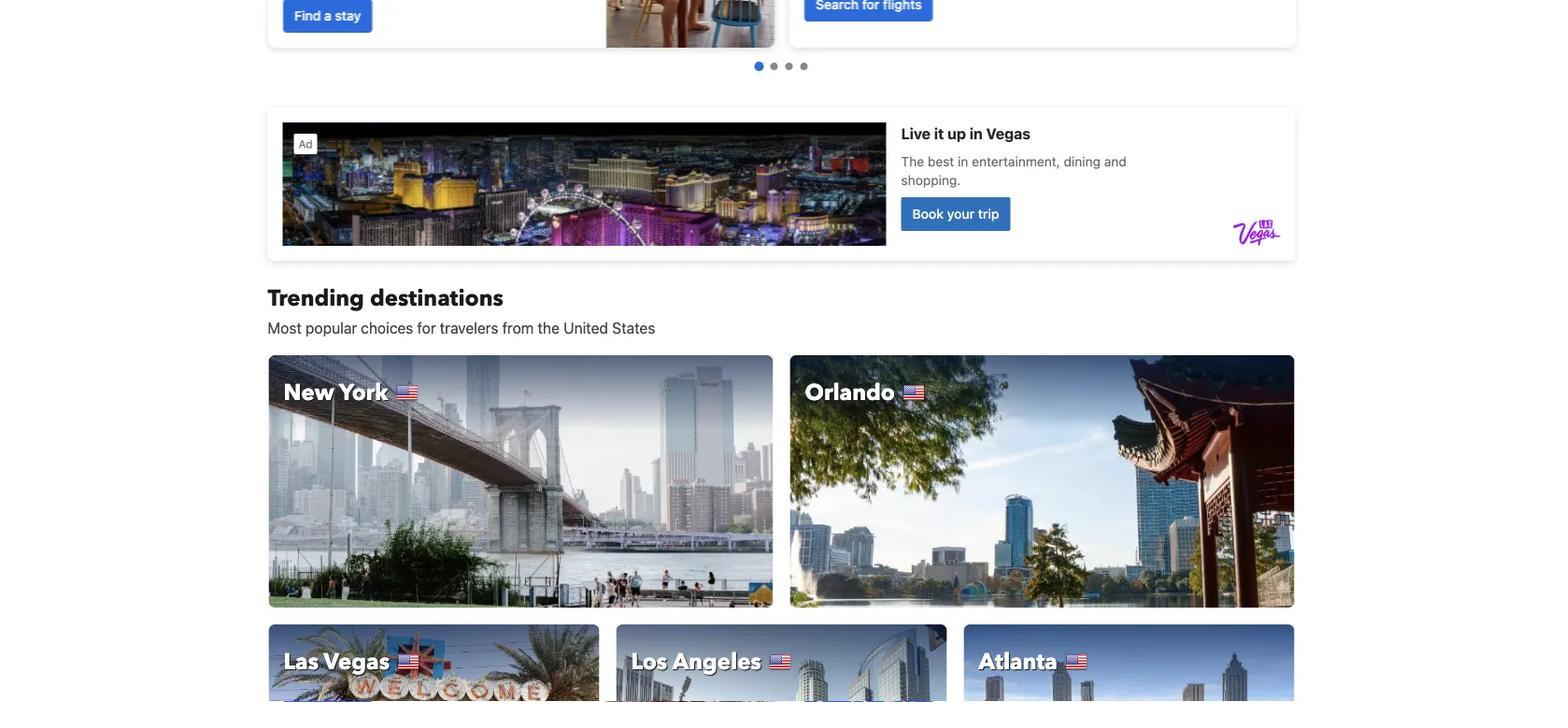 Task type: vqa. For each thing, say whether or not it's contained in the screenshot.
International
no



Task type: describe. For each thing, give the bounding box(es) containing it.
states
[[612, 319, 656, 337]]

find
[[294, 8, 321, 23]]

for
[[417, 319, 436, 337]]

from
[[503, 319, 534, 337]]

york
[[339, 377, 389, 408]]

trending
[[268, 283, 365, 314]]

trending destinations most popular choices for travelers from the united states
[[268, 283, 656, 337]]

los angeles link
[[616, 624, 948, 702]]

find a stay
[[294, 8, 361, 23]]

las vegas link
[[268, 624, 601, 702]]

stay
[[335, 8, 361, 23]]

popular
[[306, 319, 357, 337]]

new york link
[[268, 354, 775, 609]]

choices
[[361, 319, 413, 337]]

atlanta
[[979, 646, 1058, 677]]

las vegas
[[284, 646, 390, 677]]

las
[[284, 646, 319, 677]]



Task type: locate. For each thing, give the bounding box(es) containing it.
find a stay link
[[283, 0, 372, 33]]

new york
[[284, 377, 389, 408]]

take your longest vacation yet image
[[606, 0, 775, 48]]

vegas
[[324, 646, 390, 677]]

united
[[564, 319, 609, 337]]

destinations
[[370, 283, 504, 314]]

advertisement region
[[268, 108, 1296, 261]]

los
[[631, 646, 668, 677]]

orlando link
[[789, 354, 1296, 609]]

a
[[324, 8, 331, 23]]

los angeles
[[631, 646, 762, 677]]

new
[[284, 377, 334, 408]]

atlanta link
[[963, 624, 1296, 702]]

progress bar
[[755, 62, 808, 71]]

the
[[538, 319, 560, 337]]

angeles
[[673, 646, 762, 677]]

travelers
[[440, 319, 499, 337]]

most
[[268, 319, 302, 337]]

orlando
[[805, 377, 895, 408]]



